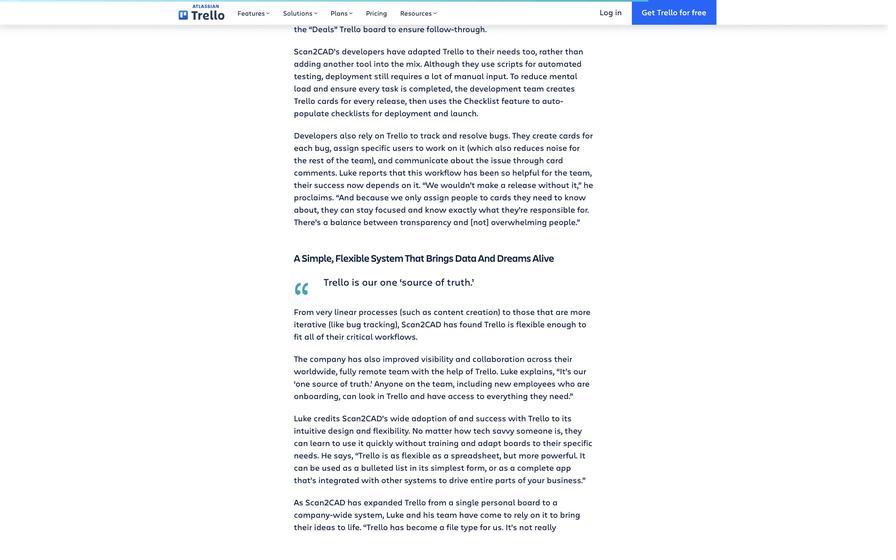 Task type: vqa. For each thing, say whether or not it's contained in the screenshot.
the middle it
yes



Task type: locate. For each thing, give the bounding box(es) containing it.
scan2cad's up adding
[[294, 46, 340, 57]]

our right "it's
[[574, 366, 587, 377]]

0 vertical spatial ensure
[[398, 24, 425, 35]]

1 vertical spatial "trello
[[363, 522, 388, 533]]

0 vertical spatial also
[[340, 130, 356, 141]]

from very linear processes (such as content creation) to those that are more iterative (like bug tracking), scan2cad has found trello is flexible enough to fit all of their critical workflows.
[[294, 307, 591, 343]]

with up savvy
[[509, 413, 526, 424]]

that up "enough"
[[537, 307, 554, 318]]

is inside from very linear processes (such as content creation) to those that are more iterative (like bug tracking), scan2cad has found trello is flexible enough to fit all of their critical workflows.
[[508, 319, 514, 330]]

visibility
[[421, 354, 454, 365]]

0 horizontal spatial also
[[340, 130, 356, 141]]

without down no
[[395, 438, 426, 449]]

free
[[692, 7, 707, 17]]

"deals"
[[309, 24, 338, 35]]

on left log on the top right of page
[[579, 11, 589, 22]]

critical
[[347, 331, 373, 343]]

1 vertical spatial with
[[509, 413, 526, 424]]

balance
[[330, 217, 361, 228]]

and up the "work"
[[442, 130, 457, 141]]

iterative
[[294, 319, 327, 330]]

a down the action
[[553, 11, 558, 22]]

assign up team), at the top of the page
[[334, 142, 359, 154]]

he
[[321, 450, 332, 461]]

0 horizontal spatial flexible
[[402, 450, 431, 461]]

1 horizontal spatial team,
[[570, 167, 592, 178]]

as
[[423, 307, 432, 318], [391, 450, 400, 461], [433, 450, 442, 461], [343, 463, 352, 474], [499, 463, 508, 474]]

1 vertical spatial new
[[495, 378, 512, 390]]

scan2cad's
[[294, 0, 340, 10], [294, 46, 340, 57], [342, 413, 388, 424]]

they down release
[[514, 192, 531, 203]]

very
[[316, 307, 332, 318]]

without up need
[[539, 180, 570, 191]]

1 horizontal spatial are
[[577, 378, 590, 390]]

have up 'type'
[[459, 510, 478, 521]]

savvy
[[493, 425, 515, 437]]

board down your
[[518, 497, 540, 508]]

0 vertical spatial assign
[[334, 142, 359, 154]]

also inside the company has also improved visibility and collaboration across their worldwide, fully remote team with the help of trello. luke explains, "it's our 'one source of truth.' anyone on the team, including new employees who are onboarding, can look in trello and have access to everything they need."
[[364, 354, 381, 365]]

with
[[412, 366, 429, 377], [509, 413, 526, 424], [362, 475, 379, 486]]

0 vertical spatial that
[[389, 167, 406, 178]]

on up not
[[530, 510, 540, 521]]

truth.' down data
[[447, 275, 474, 289]]

they inside scan2cad's developers have adapted trello to their needs too, rather than adding another tool into the mix. although they use scripts for automated testing, deployment still requires a lot of manual input. to reduce mental load and ensure every task is completed, the development team creates trello cards for every release, then uses the checklist feature to auto- populate checklists for deployment and launch.
[[462, 58, 479, 69]]

1 horizontal spatial flexible
[[516, 319, 545, 330]]

of inside developers also rely on trello to track and resolve bugs. they create cards for each bug, assign specific users to work on it (which also reduces noise for the rest of the team), and communicate about the issue through card comments. luke reports that this workflow has been so helpful for the team, their success now depends on it. "we wouldn't make a release without it," he proclaims. "and because we only assign people to cards they need to know about, they can stay focused and know exactly what they're responsible for. there's a balance between transparency and [not] overwhelming people."
[[326, 155, 334, 166]]

make
[[477, 180, 499, 191]]

of right rest
[[326, 155, 334, 166]]

0 vertical spatial every
[[359, 83, 380, 94]]

0 horizontal spatial truth.'
[[350, 378, 372, 390]]

are right the who
[[577, 378, 590, 390]]

"trello inside luke credits scan2cad's wide adoption of and success with trello to its intuitive design and flexibility. no matter how tech savvy someone is, they can learn to use it quickly without training and adapt boards to their specific needs. he says, "trello is as flexible as a spreadsheet, but more powerful. it can be used as a bulleted list in its simplest form, or as a complete app that's integrated with other systems to drive entire parts of your business."
[[355, 450, 380, 461]]

trello inside from very linear processes (such as content creation) to those that are more iterative (like bug tracking), scan2cad has found trello is flexible enough to fit all of their critical workflows.
[[484, 319, 506, 330]]

needs
[[497, 46, 521, 57]]

it
[[580, 450, 586, 461]]

0 vertical spatial have
[[387, 46, 406, 57]]

wide
[[390, 413, 410, 424], [333, 510, 352, 521]]

1 horizontal spatial its
[[562, 413, 572, 424]]

responsible
[[530, 204, 575, 215]]

1 vertical spatial wide
[[333, 510, 352, 521]]

0 vertical spatial cards
[[318, 95, 339, 106]]

of inside from very linear processes (such as content creation) to those that are more iterative (like bug tracking), scan2cad has found trello is flexible enough to fit all of their critical workflows.
[[316, 331, 324, 343]]

improved
[[383, 354, 419, 365]]

luke down collaboration
[[500, 366, 518, 377]]

to inside "scan2cad's sales team uses trello in a similar way. whenever action is required for a new lead or existing customer, the sales rep creates a card on the "deals" trello board to ensure follow-through."
[[388, 24, 396, 35]]

trello inside the company has also improved visibility and collaboration across their worldwide, fully remote team with the help of trello. luke explains, "it's our 'one source of truth.' anyone on the team, including new employees who are onboarding, can look in trello and have access to everything they need."
[[387, 391, 408, 402]]

scan2cad's inside scan2cad's developers have adapted trello to their needs too, rather than adding another tool into the mix. although they use scripts for automated testing, deployment still requires a lot of manual input. to reduce mental load and ensure every task is completed, the development team creates trello cards for every release, then uses the checklist feature to auto- populate checklists for deployment and launch.
[[294, 46, 340, 57]]

team, up it,"
[[570, 167, 592, 178]]

pricing link
[[359, 0, 394, 25]]

or inside luke credits scan2cad's wide adoption of and success with trello to its intuitive design and flexibility. no matter how tech savvy someone is, they can learn to use it quickly without training and adapt boards to their specific needs. he says, "trello is as flexible as a spreadsheet, but more powerful. it can be used as a bulleted list in its simplest form, or as a complete app that's integrated with other systems to drive entire parts of your business."
[[489, 463, 497, 474]]

in right look
[[377, 391, 385, 402]]

more up "enough"
[[571, 307, 591, 318]]

team inside the company has also improved visibility and collaboration across their worldwide, fully remote team with the help of trello. luke explains, "it's our 'one source of truth.' anyone on the team, including new employees who are onboarding, can look in trello and have access to everything they need."
[[389, 366, 409, 377]]

1 horizontal spatial uses
[[429, 95, 447, 106]]

0 vertical spatial use
[[481, 58, 495, 69]]

card inside "scan2cad's sales team uses trello in a similar way. whenever action is required for a new lead or existing customer, the sales rep creates a card on the "deals" trello board to ensure follow-through."
[[560, 11, 577, 22]]

similar
[[447, 0, 474, 10]]

their up proclaims.
[[294, 180, 312, 191]]

0 vertical spatial team,
[[570, 167, 592, 178]]

0 horizontal spatial our
[[362, 275, 378, 289]]

new
[[348, 11, 365, 22], [495, 378, 512, 390]]

company
[[310, 354, 346, 365]]

employees
[[514, 378, 556, 390]]

0 vertical spatial success
[[314, 180, 345, 191]]

from
[[294, 307, 314, 318]]

explains,
[[520, 366, 555, 377]]

1 horizontal spatial success
[[476, 413, 506, 424]]

scan2cad's up required
[[294, 0, 340, 10]]

0 vertical spatial more
[[571, 307, 591, 318]]

wide inside luke credits scan2cad's wide adoption of and success with trello to its intuitive design and flexibility. no matter how tech savvy someone is, they can learn to use it quickly without training and adapt boards to their specific needs. he says, "trello is as flexible as a spreadsheet, but more powerful. it can be used as a bulleted list in its simplest form, or as a complete app that's integrated with other systems to drive entire parts of your business."
[[390, 413, 410, 424]]

trello inside developers also rely on trello to track and resolve bugs. they create cards for each bug, assign specific users to work on it (which also reduces noise for the rest of the team), and communicate about the issue through card comments. luke reports that this workflow has been so helpful for the team, their success now depends on it. "we wouldn't make a release without it," he proclaims. "and because we only assign people to cards they need to know about, they can stay focused and know exactly what they're responsible for. there's a balance between transparency and [not] overwhelming people."
[[387, 130, 408, 141]]

transparency
[[400, 217, 451, 228]]

0 horizontal spatial it
[[358, 438, 364, 449]]

another
[[323, 58, 354, 69]]

also up issue
[[495, 142, 512, 154]]

0 vertical spatial know
[[565, 192, 586, 203]]

in right the list
[[410, 463, 417, 474]]

flexible down those
[[516, 319, 545, 330]]

trello up his
[[405, 497, 426, 508]]

luke inside the company has also improved visibility and collaboration across their worldwide, fully remote team with the help of trello. luke explains, "it's our 'one source of truth.' anyone on the team, including new employees who are onboarding, can look in trello and have access to everything they need."
[[500, 366, 518, 377]]

0 vertical spatial "trello
[[355, 450, 380, 461]]

its up systems in the left bottom of the page
[[419, 463, 429, 474]]

help
[[447, 366, 464, 377]]

entire
[[471, 475, 493, 486]]

someone
[[517, 425, 553, 437]]

been
[[480, 167, 499, 178]]

new right plans
[[348, 11, 365, 22]]

1 vertical spatial every
[[354, 95, 375, 106]]

0 vertical spatial our
[[362, 275, 378, 289]]

use up says,
[[342, 438, 356, 449]]

that inside from very linear processes (such as content creation) to those that are more iterative (like bug tracking), scan2cad has found trello is flexible enough to fit all of their critical workflows.
[[537, 307, 554, 318]]

2 vertical spatial scan2cad's
[[342, 413, 388, 424]]

luke down expanded
[[386, 510, 404, 521]]

their down (like
[[326, 331, 344, 343]]

0 horizontal spatial new
[[348, 11, 365, 22]]

1 horizontal spatial have
[[427, 391, 446, 402]]

creates inside scan2cad's developers have adapted trello to their needs too, rather than adding another tool into the mix. although they use scripts for automated testing, deployment still requires a lot of manual input. to reduce mental load and ensure every task is completed, the development team creates trello cards for every release, then uses the checklist feature to auto- populate checklists for deployment and launch.
[[546, 83, 575, 94]]

for
[[680, 7, 690, 17], [328, 11, 339, 22], [525, 58, 536, 69], [341, 95, 352, 106], [372, 108, 383, 119], [583, 130, 593, 141], [569, 142, 580, 154], [542, 167, 553, 178], [480, 522, 491, 533]]

overwhelming
[[491, 217, 547, 228]]

without inside developers also rely on trello to track and resolve bugs. they create cards for each bug, assign specific users to work on it (which also reduces noise for the rest of the team), and communicate about the issue through card comments. luke reports that this workflow has been so helpful for the team, their success now depends on it. "we wouldn't make a release without it," he proclaims. "and because we only assign people to cards they need to know about, they can stay focused and know exactly what they're responsible for. there's a balance between transparency and [not] overwhelming people."
[[539, 180, 570, 191]]

including
[[457, 378, 492, 390]]

and up quickly
[[356, 425, 371, 437]]

1 horizontal spatial it
[[460, 142, 465, 154]]

page progress progress bar
[[0, 0, 649, 2]]

plans
[[331, 9, 348, 17]]

task
[[382, 83, 399, 94]]

a down business."
[[553, 497, 558, 508]]

can left look
[[343, 391, 357, 402]]

success
[[314, 180, 345, 191], [476, 413, 506, 424]]

on inside "scan2cad's sales team uses trello in a similar way. whenever action is required for a new lead or existing customer, the sales rep creates a card on the "deals" trello board to ensure follow-through."
[[579, 11, 589, 22]]

trello up users
[[387, 130, 408, 141]]

1 vertical spatial rely
[[514, 510, 528, 521]]

1 vertical spatial board
[[518, 497, 540, 508]]

1 vertical spatial have
[[427, 391, 446, 402]]

as right (such
[[423, 307, 432, 318]]

(which
[[467, 142, 493, 154]]

get
[[642, 7, 655, 17]]

a left lot
[[425, 71, 430, 82]]

1 horizontal spatial assign
[[424, 192, 449, 203]]

0 vertical spatial flexible
[[516, 319, 545, 330]]

scan2cad's down look
[[342, 413, 388, 424]]

0 horizontal spatial cards
[[318, 95, 339, 106]]

of right the all
[[316, 331, 324, 343]]

specific
[[361, 142, 391, 154], [563, 438, 593, 449]]

wouldn't
[[441, 180, 475, 191]]

trello.
[[475, 366, 498, 377]]

1 horizontal spatial ensure
[[398, 24, 425, 35]]

0 vertical spatial without
[[539, 180, 570, 191]]

assign down "we on the left of page
[[424, 192, 449, 203]]

2 horizontal spatial have
[[459, 510, 478, 521]]

team, inside the company has also improved visibility and collaboration across their worldwide, fully remote team with the help of trello. luke explains, "it's our 'one source of truth.' anyone on the team, including new employees who are onboarding, can look in trello and have access to everything they need."
[[432, 378, 455, 390]]

1 horizontal spatial board
[[518, 497, 540, 508]]

0 vertical spatial card
[[560, 11, 577, 22]]

bring
[[560, 510, 580, 521]]

0 horizontal spatial are
[[556, 307, 568, 318]]

board inside "scan2cad's sales team uses trello in a similar way. whenever action is required for a new lead or existing customer, the sales rep creates a card on the "deals" trello board to ensure follow-through."
[[363, 24, 386, 35]]

card down the action
[[560, 11, 577, 22]]

a inside scan2cad's developers have adapted trello to their needs too, rather than adding another tool into the mix. although they use scripts for automated testing, deployment still requires a lot of manual input. to reduce mental load and ensure every task is completed, the development team creates trello cards for every release, then uses the checklist feature to auto- populate checklists for deployment and launch.
[[425, 71, 430, 82]]

1 horizontal spatial deployment
[[385, 108, 432, 119]]

1 horizontal spatial that
[[537, 307, 554, 318]]

get trello for free
[[642, 7, 707, 17]]

(such
[[400, 307, 420, 318]]

is down those
[[508, 319, 514, 330]]

to
[[388, 24, 396, 35], [466, 46, 475, 57], [532, 95, 540, 106], [410, 130, 418, 141], [416, 142, 424, 154], [480, 192, 488, 203], [554, 192, 563, 203], [503, 307, 511, 318], [579, 319, 587, 330], [477, 391, 485, 402], [552, 413, 560, 424], [332, 438, 340, 449], [533, 438, 541, 449], [439, 475, 447, 486], [543, 497, 551, 508], [504, 510, 512, 521], [550, 510, 558, 521], [338, 522, 346, 533]]

2 horizontal spatial cards
[[559, 130, 580, 141]]

as up parts
[[499, 463, 508, 474]]

1 horizontal spatial more
[[571, 307, 591, 318]]

1 vertical spatial specific
[[563, 438, 593, 449]]

development
[[470, 83, 522, 94]]

0 horizontal spatial wide
[[333, 510, 352, 521]]

in
[[431, 0, 438, 10], [615, 7, 622, 17], [377, 391, 385, 402], [410, 463, 417, 474]]

rely inside developers also rely on trello to track and resolve bugs. they create cards for each bug, assign specific users to work on it (which also reduces noise for the rest of the team), and communicate about the issue through card comments. luke reports that this workflow has been so helpful for the team, their success now depends on it. "we wouldn't make a release without it," he proclaims. "and because we only assign people to cards they need to know about, they can stay focused and know exactly what they're responsible for. there's a balance between transparency and [not] overwhelming people."
[[358, 130, 373, 141]]

rely up not
[[514, 510, 528, 521]]

their down the is,
[[543, 438, 561, 449]]

for inside "scan2cad's sales team uses trello in a similar way. whenever action is required for a new lead or existing customer, the sales rep creates a card on the "deals" trello board to ensure follow-through."
[[328, 11, 339, 22]]

creates down mental
[[546, 83, 575, 94]]

1 vertical spatial know
[[425, 204, 447, 215]]

1 vertical spatial it
[[358, 438, 364, 449]]

their inside as scan2cad has expanded trello from a single personal board to a company-wide system, luke and his team have come to rely on it to bring their ideas to life. "trello has become a file type for us. it's not real
[[294, 522, 312, 533]]

0 vertical spatial uses
[[387, 0, 405, 10]]

0 horizontal spatial success
[[314, 180, 345, 191]]

1 vertical spatial creates
[[546, 83, 575, 94]]

0 vertical spatial scan2cad's
[[294, 0, 340, 10]]

0 vertical spatial rely
[[358, 130, 373, 141]]

every
[[359, 83, 380, 94], [354, 95, 375, 106]]

ideas
[[314, 522, 335, 533]]

how
[[454, 425, 471, 437]]

developers
[[294, 130, 338, 141]]

deployment down another
[[325, 71, 372, 82]]

0 vertical spatial new
[[348, 11, 365, 22]]

1 vertical spatial success
[[476, 413, 506, 424]]

1 horizontal spatial scan2cad
[[402, 319, 442, 330]]

2 vertical spatial cards
[[490, 192, 512, 203]]

use inside scan2cad's developers have adapted trello to their needs too, rather than adding another tool into the mix. although they use scripts for automated testing, deployment still requires a lot of manual input. to reduce mental load and ensure every task is completed, the development team creates trello cards for every release, then uses the checklist feature to auto- populate checklists for deployment and launch.
[[481, 58, 495, 69]]

also down checklists
[[340, 130, 356, 141]]

creates
[[522, 11, 551, 22], [546, 83, 575, 94]]

in up customer,
[[431, 0, 438, 10]]

uses
[[387, 0, 405, 10], [429, 95, 447, 106]]

tracking),
[[363, 319, 399, 330]]

"and
[[336, 192, 354, 203]]

1 horizontal spatial new
[[495, 378, 512, 390]]

0 horizontal spatial its
[[419, 463, 429, 474]]

0 vertical spatial deployment
[[325, 71, 372, 82]]

scan2cad's inside "scan2cad's sales team uses trello in a similar way. whenever action is required for a new lead or existing customer, the sales rep creates a card on the "deals" trello board to ensure follow-through."
[[294, 0, 340, 10]]

0 horizontal spatial that
[[389, 167, 406, 178]]

specific inside developers also rely on trello to track and resolve bugs. they create cards for each bug, assign specific users to work on it (which also reduces noise for the rest of the team), and communicate about the issue through card comments. luke reports that this workflow has been so helpful for the team, their success now depends on it. "we wouldn't make a release without it," he proclaims. "and because we only assign people to cards they need to know about, they can stay focused and know exactly what they're responsible for. there's a balance between transparency and [not] overwhelming people."
[[361, 142, 391, 154]]

0 vertical spatial creates
[[522, 11, 551, 22]]

have up adoption at bottom
[[427, 391, 446, 402]]

cards up what
[[490, 192, 512, 203]]

trello inside luke credits scan2cad's wide adoption of and success with trello to its intuitive design and flexibility. no matter how tech savvy someone is, they can learn to use it quickly without training and adapt boards to their specific needs. he says, "trello is as flexible as a spreadsheet, but more powerful. it can be used as a bulleted list in its simplest form, or as a complete app that's integrated with other systems to drive entire parts of your business."
[[528, 413, 550, 424]]

1 vertical spatial or
[[489, 463, 497, 474]]

come
[[480, 510, 502, 521]]

have inside the company has also improved visibility and collaboration across their worldwide, fully remote team with the help of trello. luke explains, "it's our 'one source of truth.' anyone on the team, including new employees who are onboarding, can look in trello and have access to everything they need."
[[427, 391, 446, 402]]

1 horizontal spatial also
[[364, 354, 381, 365]]

scan2cad inside from very linear processes (such as content creation) to those that are more iterative (like bug tracking), scan2cad has found trello is flexible enough to fit all of their critical workflows.
[[402, 319, 442, 330]]

1 horizontal spatial use
[[481, 58, 495, 69]]

they inside the company has also improved visibility and collaboration across their worldwide, fully remote team with the help of trello. luke explains, "it's our 'one source of truth.' anyone on the team, including new employees who are onboarding, can look in trello and have access to everything they need."
[[530, 391, 548, 402]]

as
[[294, 497, 303, 508]]

of right lot
[[444, 71, 452, 82]]

1 horizontal spatial sales
[[485, 11, 505, 22]]

0 horizontal spatial specific
[[361, 142, 391, 154]]

quickly
[[366, 438, 393, 449]]

people."
[[549, 217, 580, 228]]

testing,
[[294, 71, 323, 82]]

they're
[[502, 204, 528, 215]]

more inside luke credits scan2cad's wide adoption of and success with trello to its intuitive design and flexibility. no matter how tech savvy someone is, they can learn to use it quickly without training and adapt boards to their specific needs. he says, "trello is as flexible as a spreadsheet, but more powerful. it can be used as a bulleted list in its simplest form, or as a complete app that's integrated with other systems to drive entire parts of your business."
[[519, 450, 539, 461]]

cards up populate
[[318, 95, 339, 106]]

ensure down another
[[330, 83, 357, 94]]

of down fully on the bottom left of page
[[340, 378, 348, 390]]

2 horizontal spatial also
[[495, 142, 512, 154]]

0 vertical spatial scan2cad
[[402, 319, 442, 330]]

scan2cad's for another
[[294, 46, 340, 57]]

0 horizontal spatial with
[[362, 475, 379, 486]]

has inside from very linear processes (such as content creation) to those that are more iterative (like bug tracking), scan2cad has found trello is flexible enough to fit all of their critical workflows.
[[444, 319, 458, 330]]

success up tech
[[476, 413, 506, 424]]

trello down load
[[294, 95, 315, 106]]

in inside "scan2cad's sales team uses trello in a similar way. whenever action is required for a new lead or existing customer, the sales rep creates a card on the "deals" trello board to ensure follow-through."
[[431, 0, 438, 10]]

luke up now
[[339, 167, 357, 178]]

linear
[[334, 307, 357, 318]]

flexible inside from very linear processes (such as content creation) to those that are more iterative (like bug tracking), scan2cad has found trello is flexible enough to fit all of their critical workflows.
[[516, 319, 545, 330]]

0 horizontal spatial rely
[[358, 130, 373, 141]]

as inside from very linear processes (such as content creation) to those that are more iterative (like bug tracking), scan2cad has found trello is flexible enough to fit all of their critical workflows.
[[423, 307, 432, 318]]

luke inside as scan2cad has expanded trello from a single personal board to a company-wide system, luke and his team have come to rely on it to bring their ideas to life. "trello has become a file type for us. it's not real
[[386, 510, 404, 521]]

deployment down then
[[385, 108, 432, 119]]

1 horizontal spatial truth.'
[[447, 275, 474, 289]]

is down quickly
[[382, 450, 389, 461]]

cards inside scan2cad's developers have adapted trello to their needs too, rather than adding another tool into the mix. although they use scripts for automated testing, deployment still requires a lot of manual input. to reduce mental load and ensure every task is completed, the development team creates trello cards for every release, then uses the checklist feature to auto- populate checklists for deployment and launch.
[[318, 95, 339, 106]]

are up "enough"
[[556, 307, 568, 318]]

1 vertical spatial team,
[[432, 378, 455, 390]]

specific up it
[[563, 438, 593, 449]]

a right there's
[[323, 217, 328, 228]]

scan2cad down (such
[[402, 319, 442, 330]]

team, down help
[[432, 378, 455, 390]]

every up checklists
[[354, 95, 375, 106]]

0 horizontal spatial or
[[386, 11, 394, 22]]

intuitive
[[294, 425, 326, 437]]

know up transparency
[[425, 204, 447, 215]]

customer,
[[430, 11, 468, 22]]

a down but
[[510, 463, 515, 474]]

[not]
[[471, 217, 489, 228]]

we
[[391, 192, 403, 203]]

personal
[[481, 497, 515, 508]]

of inside scan2cad's developers have adapted trello to their needs too, rather than adding another tool into the mix. although they use scripts for automated testing, deployment still requires a lot of manual input. to reduce mental load and ensure every task is completed, the development team creates trello cards for every release, then uses the checklist feature to auto- populate checklists for deployment and launch.
[[444, 71, 452, 82]]

truth.' inside the company has also improved visibility and collaboration across their worldwide, fully remote team with the help of trello. luke explains, "it's our 'one source of truth.' anyone on the team, including new employees who are onboarding, can look in trello and have access to everything they need."
[[350, 378, 372, 390]]

1 horizontal spatial wide
[[390, 413, 410, 424]]

team up lead
[[365, 0, 385, 10]]

2 vertical spatial it
[[542, 510, 548, 521]]

their left needs
[[477, 46, 495, 57]]

sales down way.
[[485, 11, 505, 22]]

0 horizontal spatial ensure
[[330, 83, 357, 94]]

"trello up bulleted
[[355, 450, 380, 461]]

ensure inside "scan2cad's sales team uses trello in a similar way. whenever action is required for a new lead or existing customer, the sales rep creates a card on the "deals" trello board to ensure follow-through."
[[398, 24, 425, 35]]

0 horizontal spatial team,
[[432, 378, 455, 390]]

1 horizontal spatial with
[[412, 366, 429, 377]]

team, inside developers also rely on trello to track and resolve bugs. they create cards for each bug, assign specific users to work on it (which also reduces noise for the rest of the team), and communicate about the issue through card comments. luke reports that this workflow has been so helpful for the team, their success now depends on it. "we wouldn't make a release without it," he proclaims. "and because we only assign people to cards they need to know about, they can stay focused and know exactly what they're responsible for. there's a balance between transparency and [not] overwhelming people."
[[570, 167, 592, 178]]

mental
[[550, 71, 578, 82]]

0 vertical spatial specific
[[361, 142, 391, 154]]

as down training
[[433, 450, 442, 461]]

0 vertical spatial wide
[[390, 413, 410, 424]]

to
[[510, 71, 519, 82]]

also up remote
[[364, 354, 381, 365]]

automated
[[538, 58, 582, 69]]

uses inside "scan2cad's sales team uses trello in a similar way. whenever action is required for a new lead or existing customer, the sales rep creates a card on the "deals" trello board to ensure follow-through."
[[387, 0, 405, 10]]

integrated
[[319, 475, 359, 486]]

alive
[[533, 252, 554, 265]]

0 vertical spatial it
[[460, 142, 465, 154]]

their inside scan2cad's developers have adapted trello to their needs too, rather than adding another tool into the mix. although they use scripts for automated testing, deployment still requires a lot of manual input. to reduce mental load and ensure every task is completed, the development team creates trello cards for every release, then uses the checklist feature to auto- populate checklists for deployment and launch.
[[477, 46, 495, 57]]

ensure
[[398, 24, 425, 35], [330, 83, 357, 94]]

team),
[[351, 155, 376, 166]]

with down bulleted
[[362, 475, 379, 486]]

'one
[[294, 378, 310, 390]]

brings
[[426, 252, 454, 265]]

2 horizontal spatial it
[[542, 510, 548, 521]]

truth.'
[[447, 275, 474, 289], [350, 378, 372, 390]]

uses up the existing
[[387, 0, 405, 10]]

trello down plans
[[340, 24, 361, 35]]

1 horizontal spatial know
[[565, 192, 586, 203]]

new up everything
[[495, 378, 512, 390]]

on inside as scan2cad has expanded trello from a single personal board to a company-wide system, luke and his team have come to rely on it to bring their ideas to life. "trello has become a file type for us. it's not real
[[530, 510, 540, 521]]

flexibility.
[[373, 425, 410, 437]]

and up how
[[459, 413, 474, 424]]

2 vertical spatial have
[[459, 510, 478, 521]]

their inside from very linear processes (such as content creation) to those that are more iterative (like bug tracking), scan2cad has found trello is flexible enough to fit all of their critical workflows.
[[326, 331, 344, 343]]

without
[[539, 180, 570, 191], [395, 438, 426, 449]]

worldwide,
[[294, 366, 338, 377]]

everything
[[487, 391, 528, 402]]

team down reduce
[[524, 83, 544, 94]]

needs.
[[294, 450, 319, 461]]

has up fully on the bottom left of page
[[348, 354, 362, 365]]

get trello for free link
[[632, 0, 717, 25]]

board down lead
[[363, 24, 386, 35]]

1 horizontal spatial or
[[489, 463, 497, 474]]

data
[[455, 252, 477, 265]]

action
[[537, 0, 562, 10]]



Task type: describe. For each thing, give the bounding box(es) containing it.
drive
[[449, 475, 468, 486]]

and down testing,
[[313, 83, 328, 94]]

still
[[374, 71, 389, 82]]

team inside scan2cad's developers have adapted trello to their needs too, rather than adding another tool into the mix. although they use scripts for automated testing, deployment still requires a lot of manual input. to reduce mental load and ensure every task is completed, the development team creates trello cards for every release, then uses the checklist feature to auto- populate checklists for deployment and launch.
[[524, 83, 544, 94]]

then
[[409, 95, 427, 106]]

log in link
[[590, 0, 632, 25]]

has inside the company has also improved visibility and collaboration across their worldwide, fully remote team with the help of trello. luke explains, "it's our 'one source of truth.' anyone on the team, including new employees who are onboarding, can look in trello and have access to everything they need."
[[348, 354, 362, 365]]

is down flexible
[[352, 275, 360, 289]]

2 vertical spatial with
[[362, 475, 379, 486]]

with inside the company has also improved visibility and collaboration across their worldwide, fully remote team with the help of trello. luke explains, "it's our 'one source of truth.' anyone on the team, including new employees who are onboarding, can look in trello and have access to everything they need."
[[412, 366, 429, 377]]

has up "system,"
[[348, 497, 362, 508]]

across
[[527, 354, 552, 365]]

adoption
[[412, 413, 447, 424]]

in right log on the top right of page
[[615, 7, 622, 17]]

that inside developers also rely on trello to track and resolve bugs. they create cards for each bug, assign specific users to work on it (which also reduces noise for the rest of the team), and communicate about the issue through card comments. luke reports that this workflow has been so helpful for the team, their success now depends on it. "we wouldn't make a release without it," he proclaims. "and because we only assign people to cards they need to know about, they can stay focused and know exactly what they're responsible for. there's a balance between transparency and [not] overwhelming people."
[[389, 167, 406, 178]]

focused
[[375, 204, 406, 215]]

says,
[[334, 450, 353, 461]]

without inside luke credits scan2cad's wide adoption of and success with trello to its intuitive design and flexibility. no matter how tech savvy someone is, they can learn to use it quickly without training and adapt boards to their specific needs. he says, "trello is as flexible as a spreadsheet, but more powerful. it can be used as a bulleted list in its simplest form, or as a complete app that's integrated with other systems to drive entire parts of your business."
[[395, 438, 426, 449]]

on left it.
[[402, 180, 411, 191]]

app
[[556, 463, 571, 474]]

their inside the company has also improved visibility and collaboration across their worldwide, fully remote team with the help of trello. luke explains, "it's our 'one source of truth.' anyone on the team, including new employees who are onboarding, can look in trello and have access to everything they need."
[[554, 354, 573, 365]]

on up team), at the top of the page
[[375, 130, 385, 141]]

system
[[371, 252, 404, 265]]

and down exactly
[[454, 217, 469, 228]]

way.
[[476, 0, 494, 10]]

atlassian trello image
[[178, 5, 224, 20]]

through
[[513, 155, 544, 166]]

0 horizontal spatial assign
[[334, 142, 359, 154]]

trello inside as scan2cad has expanded trello from a single personal board to a company-wide system, luke and his team have come to rely on it to bring their ideas to life. "trello has become a file type for us. it's not real
[[405, 497, 426, 508]]

as down says,
[[343, 463, 352, 474]]

adapted
[[408, 46, 441, 57]]

scan2cad's for required
[[294, 0, 340, 10]]

and inside as scan2cad has expanded trello from a single personal board to a company-wide system, luke and his team have come to rely on it to bring their ideas to life. "trello has become a file type for us. it's not real
[[406, 510, 421, 521]]

need
[[533, 192, 552, 203]]

luke credits scan2cad's wide adoption of and success with trello to its intuitive design and flexibility. no matter how tech savvy someone is, they can learn to use it quickly without training and adapt boards to their specific needs. he says, "trello is as flexible as a spreadsheet, but more powerful. it can be used as a bulleted list in its simplest form, or as a complete app that's integrated with other systems to drive entire parts of your business."
[[294, 413, 593, 486]]

a left file
[[440, 522, 445, 533]]

only
[[405, 192, 422, 203]]

and down how
[[461, 438, 476, 449]]

"we
[[423, 180, 439, 191]]

than
[[565, 46, 584, 57]]

bug,
[[315, 142, 331, 154]]

too,
[[523, 46, 537, 57]]

1 vertical spatial also
[[495, 142, 512, 154]]

new inside the company has also improved visibility and collaboration across their worldwide, fully remote team with the help of trello. luke explains, "it's our 'one source of truth.' anyone on the team, including new employees who are onboarding, can look in trello and have access to everything they need."
[[495, 378, 512, 390]]

luke inside luke credits scan2cad's wide adoption of and success with trello to its intuitive design and flexibility. no matter how tech savvy someone is, they can learn to use it quickly without training and adapt boards to their specific needs. he says, "trello is as flexible as a spreadsheet, but more powerful. it can be used as a bulleted list in its simplest form, or as a complete app that's integrated with other systems to drive entire parts of your business."
[[294, 413, 312, 424]]

between
[[364, 217, 398, 228]]

1 vertical spatial its
[[419, 463, 429, 474]]

bulleted
[[361, 463, 394, 474]]

or inside "scan2cad's sales team uses trello in a similar way. whenever action is required for a new lead or existing customer, the sales rep creates a card on the "deals" trello board to ensure follow-through."
[[386, 11, 394, 22]]

1 vertical spatial sales
[[485, 11, 505, 22]]

0 horizontal spatial deployment
[[325, 71, 372, 82]]

to inside the company has also improved visibility and collaboration across their worldwide, fully remote team with the help of trello. luke explains, "it's our 'one source of truth.' anyone on the team, including new employees who are onboarding, can look in trello and have access to everything they need."
[[477, 391, 485, 402]]

ensure inside scan2cad's developers have adapted trello to their needs too, rather than adding another tool into the mix. although they use scripts for automated testing, deployment still requires a lot of manual input. to reduce mental load and ensure every task is completed, the development team creates trello cards for every release, then uses the checklist feature to auto- populate checklists for deployment and launch.
[[330, 83, 357, 94]]

spreadsheet,
[[451, 450, 501, 461]]

wide inside as scan2cad has expanded trello from a single personal board to a company-wide system, luke and his team have come to rely on it to bring their ideas to life. "trello has become a file type for us. it's not real
[[333, 510, 352, 521]]

features button
[[231, 0, 277, 25]]

their inside luke credits scan2cad's wide adoption of and success with trello to its intuitive design and flexibility. no matter how tech savvy someone is, they can learn to use it quickly without training and adapt boards to their specific needs. he says, "trello is as flexible as a spreadsheet, but more powerful. it can be used as a bulleted list in its simplest form, or as a complete app that's integrated with other systems to drive entire parts of your business."
[[543, 438, 561, 449]]

has inside developers also rely on trello to track and resolve bugs. they create cards for each bug, assign specific users to work on it (which also reduces noise for the rest of the team), and communicate about the issue through card comments. luke reports that this workflow has been so helpful for the team, their success now depends on it. "we wouldn't make a release without it," he proclaims. "and because we only assign people to cards they need to know about, they can stay focused and know exactly what they're responsible for. there's a balance between transparency and [not] overwhelming people."
[[464, 167, 478, 178]]

and
[[478, 252, 496, 265]]

trello down flexible
[[324, 275, 349, 289]]

now
[[347, 180, 364, 191]]

found
[[460, 319, 482, 330]]

company-
[[294, 510, 333, 521]]

more inside from very linear processes (such as content creation) to those that are more iterative (like bug tracking), scan2cad has found trello is flexible enough to fit all of their critical workflows.
[[571, 307, 591, 318]]

business."
[[547, 475, 586, 486]]

it's
[[506, 522, 517, 533]]

"it's
[[557, 366, 572, 377]]

scan2cad inside as scan2cad has expanded trello from a single personal board to a company-wide system, luke and his team have come to rely on it to bring their ideas to life. "trello has become a file type for us. it's not real
[[306, 497, 346, 508]]

use inside luke credits scan2cad's wide adoption of and success with trello to its intuitive design and flexibility. no matter how tech savvy someone is, they can learn to use it quickly without training and adapt boards to their specific needs. he says, "trello is as flexible as a spreadsheet, but more powerful. it can be used as a bulleted list in its simplest form, or as a complete app that's integrated with other systems to drive entire parts of your business."
[[342, 438, 356, 449]]

board inside as scan2cad has expanded trello from a single personal board to a company-wide system, luke and his team have come to rely on it to bring their ideas to life. "trello has become a file type for us. it's not real
[[518, 497, 540, 508]]

on up about
[[448, 142, 458, 154]]

creates inside "scan2cad's sales team uses trello in a similar way. whenever action is required for a new lead or existing customer, the sales rep creates a card on the "deals" trello board to ensure follow-through."
[[522, 11, 551, 22]]

a right "from"
[[449, 497, 454, 508]]

it inside luke credits scan2cad's wide adoption of and success with trello to its intuitive design and flexibility. no matter how tech savvy someone is, they can learn to use it quickly without training and adapt boards to their specific needs. he says, "trello is as flexible as a spreadsheet, but more powerful. it can be used as a bulleted list in its simplest form, or as a complete app that's integrated with other systems to drive entire parts of your business."
[[358, 438, 364, 449]]

as up the list
[[391, 450, 400, 461]]

a left bulleted
[[354, 463, 359, 474]]

team inside as scan2cad has expanded trello from a single personal board to a company-wide system, luke and his team have come to rely on it to bring their ideas to life. "trello has become a file type for us. it's not real
[[437, 510, 457, 521]]

input.
[[486, 71, 508, 82]]

of up including
[[466, 366, 473, 377]]

scan2cad's sales team uses trello in a similar way. whenever action is required for a new lead or existing customer, the sales rep creates a card on the "deals" trello board to ensure follow-through.
[[294, 0, 589, 35]]

"trello inside as scan2cad has expanded trello from a single personal board to a company-wide system, luke and his team have come to rely on it to bring their ideas to life. "trello has become a file type for us. it's not real
[[363, 522, 388, 533]]

success inside luke credits scan2cad's wide adoption of and success with trello to its intuitive design and flexibility. no matter how tech savvy someone is, they can learn to use it quickly without training and adapt boards to their specific needs. he says, "trello is as flexible as a spreadsheet, but more powerful. it can be used as a bulleted list in its simplest form, or as a complete app that's integrated with other systems to drive entire parts of your business."
[[476, 413, 506, 424]]

who
[[558, 378, 575, 390]]

it inside developers also rely on trello to track and resolve bugs. they create cards for each bug, assign specific users to work on it (which also reduces noise for the rest of the team), and communicate about the issue through card comments. luke reports that this workflow has been so helpful for the team, their success now depends on it. "we wouldn't make a release without it," he proclaims. "and because we only assign people to cards they need to know about, they can stay focused and know exactly what they're responsible for. there's a balance between transparency and [not] overwhelming people."
[[460, 142, 465, 154]]

a down so
[[501, 180, 506, 191]]

flexible inside luke credits scan2cad's wide adoption of and success with trello to its intuitive design and flexibility. no matter how tech savvy someone is, they can learn to use it quickly without training and adapt boards to their specific needs. he says, "trello is as flexible as a spreadsheet, but more powerful. it can be used as a bulleted list in its simplest form, or as a complete app that's integrated with other systems to drive entire parts of your business."
[[402, 450, 431, 461]]

and up help
[[456, 354, 471, 365]]

a down the page progress progress bar
[[341, 11, 346, 22]]

is inside "scan2cad's sales team uses trello in a similar way. whenever action is required for a new lead or existing customer, the sales rep creates a card on the "deals" trello board to ensure follow-through."
[[564, 0, 570, 10]]

uses inside scan2cad's developers have adapted trello to their needs too, rather than adding another tool into the mix. although they use scripts for automated testing, deployment still requires a lot of manual input. to reduce mental load and ensure every task is completed, the development team creates trello cards for every release, then uses the checklist feature to auto- populate checklists for deployment and launch.
[[429, 95, 447, 106]]

our inside the company has also improved visibility and collaboration across their worldwide, fully remote team with the help of trello. luke explains, "it's our 'one source of truth.' anyone on the team, including new employees who are onboarding, can look in trello and have access to everything they need."
[[574, 366, 587, 377]]

adapt
[[478, 438, 502, 449]]

on inside the company has also improved visibility and collaboration across their worldwide, fully remote team with the help of trello. luke explains, "it's our 'one source of truth.' anyone on the team, including new employees who are onboarding, can look in trello and have access to everything they need."
[[405, 378, 415, 390]]

they inside luke credits scan2cad's wide adoption of and success with trello to its intuitive design and flexibility. no matter how tech savvy someone is, they can learn to use it quickly without training and adapt boards to their specific needs. he says, "trello is as flexible as a spreadsheet, but more powerful. it can be used as a bulleted list in its simplest form, or as a complete app that's integrated with other systems to drive entire parts of your business."
[[565, 425, 582, 437]]

in inside luke credits scan2cad's wide adoption of and success with trello to its intuitive design and flexibility. no matter how tech savvy someone is, they can learn to use it quickly without training and adapt boards to their specific needs. he says, "trello is as flexible as a spreadsheet, but more powerful. it can be used as a bulleted list in its simplest form, or as a complete app that's integrated with other systems to drive entire parts of your business."
[[410, 463, 417, 474]]

create
[[532, 130, 557, 141]]

tool
[[356, 58, 372, 69]]

rely inside as scan2cad has expanded trello from a single personal board to a company-wide system, luke and his team have come to rely on it to bring their ideas to life. "trello has become a file type for us. it's not real
[[514, 510, 528, 521]]

trello up the existing
[[407, 0, 429, 10]]

and up adoption at bottom
[[410, 391, 425, 402]]

are inside the company has also improved visibility and collaboration across their worldwide, fully remote team with the help of trello. luke explains, "it's our 'one source of truth.' anyone on the team, including new employees who are onboarding, can look in trello and have access to everything they need."
[[577, 378, 590, 390]]

log
[[600, 7, 613, 17]]

learn
[[310, 438, 330, 449]]

1 vertical spatial cards
[[559, 130, 580, 141]]

is inside scan2cad's developers have adapted trello to their needs too, rather than adding another tool into the mix. although they use scripts for automated testing, deployment still requires a lot of manual input. to reduce mental load and ensure every task is completed, the development team creates trello cards for every release, then uses the checklist feature to auto- populate checklists for deployment and launch.
[[401, 83, 407, 94]]

pricing
[[366, 9, 387, 17]]

has left the become on the bottom of page
[[390, 522, 404, 533]]

it inside as scan2cad has expanded trello from a single personal board to a company-wide system, luke and his team have come to rely on it to bring their ideas to life. "trello has become a file type for us. it's not real
[[542, 510, 548, 521]]

communicate
[[395, 155, 449, 166]]

scripts
[[497, 58, 523, 69]]

solutions button
[[277, 0, 324, 25]]

luke inside developers also rely on trello to track and resolve bugs. they create cards for each bug, assign specific users to work on it (which also reduces noise for the rest of the team), and communicate about the issue through card comments. luke reports that this workflow has been so helpful for the team, their success now depends on it. "we wouldn't make a release without it," he proclaims. "and because we only assign people to cards they need to know about, they can stay focused and know exactly what they're responsible for. there's a balance between transparency and [not] overwhelming people."
[[339, 167, 357, 178]]

about
[[451, 155, 474, 166]]

matter
[[425, 425, 452, 437]]

have inside as scan2cad has expanded trello from a single personal board to a company-wide system, luke and his team have come to rely on it to bring their ideas to life. "trello has become a file type for us. it's not real
[[459, 510, 478, 521]]

of up how
[[449, 413, 457, 424]]

have inside scan2cad's developers have adapted trello to their needs too, rather than adding another tool into the mix. although they use scripts for automated testing, deployment still requires a lot of manual input. to reduce mental load and ensure every task is completed, the development team creates trello cards for every release, then uses the checklist feature to auto- populate checklists for deployment and launch.
[[387, 46, 406, 57]]

content
[[434, 307, 464, 318]]

1 horizontal spatial cards
[[490, 192, 512, 203]]

those
[[513, 307, 535, 318]]

load
[[294, 83, 311, 94]]

are inside from very linear processes (such as content creation) to those that are more iterative (like bug tracking), scan2cad has found trello is flexible enough to fit all of their critical workflows.
[[556, 307, 568, 318]]

their inside developers also rely on trello to track and resolve bugs. they create cards for each bug, assign specific users to work on it (which also reduces noise for the rest of the team), and communicate about the issue through card comments. luke reports that this workflow has been so helpful for the team, their success now depends on it. "we wouldn't make a release without it," he proclaims. "and because we only assign people to cards they need to know about, they can stay focused and know exactly what they're responsible for. there's a balance between transparency and [not] overwhelming people."
[[294, 180, 312, 191]]

for inside as scan2cad has expanded trello from a single personal board to a company-wide system, luke and his team have come to rely on it to bring their ideas to life. "trello has become a file type for us. it's not real
[[480, 522, 491, 533]]

can up that's
[[294, 463, 308, 474]]

log in
[[600, 7, 622, 17]]

new inside "scan2cad's sales team uses trello in a similar way. whenever action is required for a new lead or existing customer, the sales rep creates a card on the "deals" trello board to ensure follow-through."
[[348, 11, 365, 22]]

checklists
[[331, 108, 370, 119]]

proclaims.
[[294, 192, 334, 203]]

a up customer,
[[440, 0, 445, 10]]

of left your
[[518, 475, 526, 486]]

reduces
[[514, 142, 544, 154]]

they down "and
[[321, 204, 338, 215]]

but
[[504, 450, 517, 461]]

and down only
[[408, 204, 423, 215]]

become
[[406, 522, 438, 533]]

0 vertical spatial truth.'
[[447, 275, 474, 289]]

'source
[[400, 275, 433, 289]]

specific inside luke credits scan2cad's wide adoption of and success with trello to its intuitive design and flexibility. no matter how tech savvy someone is, they can learn to use it quickly without training and adapt boards to their specific needs. he says, "trello is as flexible as a spreadsheet, but more powerful. it can be used as a bulleted list in its simplest form, or as a complete app that's integrated with other systems to drive entire parts of your business."
[[563, 438, 593, 449]]

a up simplest
[[444, 450, 449, 461]]

not
[[519, 522, 533, 533]]

1 vertical spatial assign
[[424, 192, 449, 203]]

and left launch.
[[434, 108, 449, 119]]

trello right get
[[657, 7, 678, 17]]

scan2cad's inside luke credits scan2cad's wide adoption of and success with trello to its intuitive design and flexibility. no matter how tech savvy someone is, they can learn to use it quickly without training and adapt boards to their specific needs. he says, "trello is as flexible as a spreadsheet, but more powerful. it can be used as a bulleted list in its simplest form, or as a complete app that's integrated with other systems to drive entire parts of your business."
[[342, 413, 388, 424]]

can inside the company has also improved visibility and collaboration across their worldwide, fully remote team with the help of trello. luke explains, "it's our 'one source of truth.' anyone on the team, including new employees who are onboarding, can look in trello and have access to everything they need."
[[343, 391, 357, 402]]

dreams
[[497, 252, 531, 265]]

the
[[294, 354, 308, 365]]

0 vertical spatial sales
[[342, 0, 362, 10]]

success inside developers also rely on trello to track and resolve bugs. they create cards for each bug, assign specific users to work on it (which also reduces noise for the rest of the team), and communicate about the issue through card comments. luke reports that this workflow has been so helpful for the team, their success now depends on it. "we wouldn't make a release without it," he proclaims. "and because we only assign people to cards they need to know about, they can stay focused and know exactly what they're responsible for. there's a balance between transparency and [not] overwhelming people."
[[314, 180, 345, 191]]

through.
[[454, 24, 487, 35]]

he
[[584, 180, 593, 191]]

features
[[238, 9, 265, 17]]

can inside developers also rely on trello to track and resolve bugs. they create cards for each bug, assign specific users to work on it (which also reduces noise for the rest of the team), and communicate about the issue through card comments. luke reports that this workflow has been so helpful for the team, their success now depends on it. "we wouldn't make a release without it," he proclaims. "and because we only assign people to cards they need to know about, they can stay focused and know exactly what they're responsible for. there's a balance between transparency and [not] overwhelming people."
[[340, 204, 354, 215]]

into
[[374, 58, 389, 69]]

mix.
[[406, 58, 422, 69]]

release
[[508, 180, 537, 191]]

and up reports
[[378, 155, 393, 166]]

is inside luke credits scan2cad's wide adoption of and success with trello to its intuitive design and flexibility. no matter how tech savvy someone is, they can learn to use it quickly without training and adapt boards to their specific needs. he says, "trello is as flexible as a spreadsheet, but more powerful. it can be used as a bulleted list in its simplest form, or as a complete app that's integrated with other systems to drive entire parts of your business."
[[382, 450, 389, 461]]

can up needs.
[[294, 438, 308, 449]]

processes
[[359, 307, 398, 318]]

card inside developers also rely on trello to track and resolve bugs. they create cards for each bug, assign specific users to work on it (which also reduces noise for the rest of the team), and communicate about the issue through card comments. luke reports that this workflow has been so helpful for the team, their success now depends on it. "we wouldn't make a release without it," he proclaims. "and because we only assign people to cards they need to know about, they can stay focused and know exactly what they're responsible for. there's a balance between transparency and [not] overwhelming people."
[[546, 155, 563, 166]]

each
[[294, 142, 313, 154]]

of right 'source
[[435, 275, 445, 289]]

in inside the company has also improved visibility and collaboration across their worldwide, fully remote team with the help of trello. luke explains, "it's our 'one source of truth.' anyone on the team, including new employees who are onboarding, can look in trello and have access to everything they need."
[[377, 391, 385, 402]]

2 horizontal spatial with
[[509, 413, 526, 424]]

0 vertical spatial its
[[562, 413, 572, 424]]

need."
[[550, 391, 573, 402]]

it,"
[[572, 180, 582, 191]]

team inside "scan2cad's sales team uses trello in a similar way. whenever action is required for a new lead or existing customer, the sales rep creates a card on the "deals" trello board to ensure follow-through."
[[365, 0, 385, 10]]

track
[[421, 130, 440, 141]]

simplest
[[431, 463, 465, 474]]

creation)
[[466, 307, 501, 318]]

reduce
[[521, 71, 548, 82]]

look
[[359, 391, 375, 402]]

trello up the although
[[443, 46, 464, 57]]

enough
[[547, 319, 576, 330]]

although
[[424, 58, 460, 69]]



